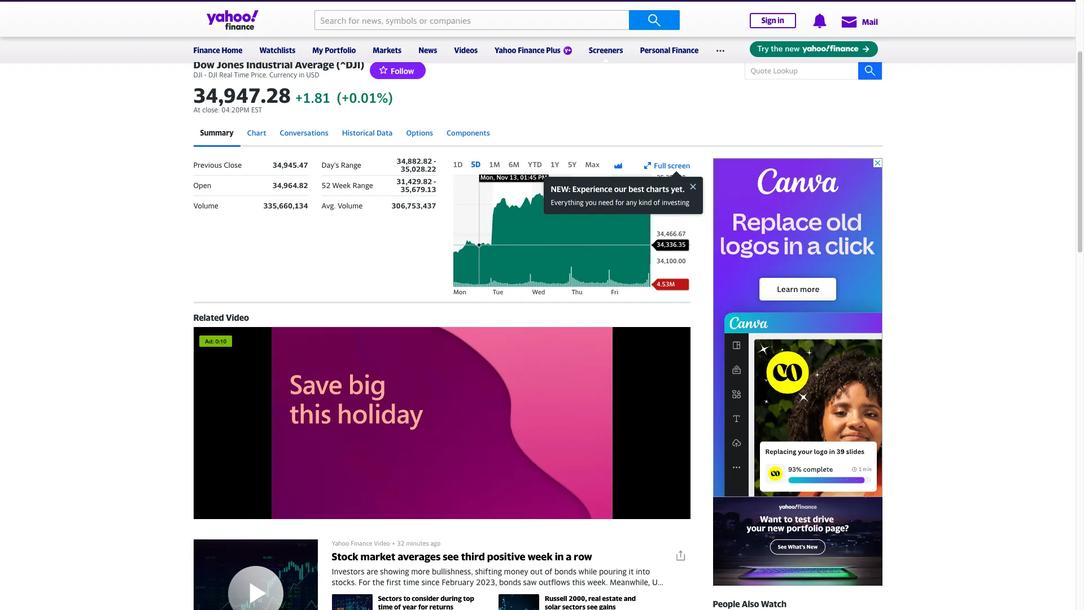 Task type: vqa. For each thing, say whether or not it's contained in the screenshot.


Task type: locate. For each thing, give the bounding box(es) containing it.
Quote Lookup text field
[[745, 62, 883, 80]]

conversations
[[280, 128, 329, 137]]

0 vertical spatial dow
[[305, 10, 320, 19]]

day's range
[[322, 160, 361, 169]]

(+0.13%)
[[211, 31, 237, 38]]

-
[[204, 71, 207, 79], [434, 156, 436, 165], [434, 177, 436, 186]]

34,964.82
[[273, 181, 308, 190]]

0 vertical spatial for
[[616, 198, 625, 207]]

russell inside russell 2000 1,797.77 +24.01 (+1.35%)
[[527, 10, 550, 19]]

volume down the open
[[193, 201, 218, 210]]

+24.01
[[527, 31, 547, 38]]

0 horizontal spatial search image
[[648, 13, 661, 27]]

stock market averages see third positive week in a row
[[332, 551, 593, 563]]

watchlists link
[[260, 38, 296, 60]]

0 vertical spatial -
[[204, 71, 207, 79]]

0 horizontal spatial video
[[226, 312, 249, 323]]

34,947.28 down 30
[[305, 21, 340, 31]]

dow for jones
[[193, 59, 215, 71]]

russell 2000 link
[[527, 10, 570, 19]]

1 vertical spatial russell
[[545, 594, 567, 603]]

Search for news, symbols or companies text field
[[315, 10, 629, 30]]

see inside russell 2000, real estate and solar sectors see gains
[[587, 603, 598, 610]]

videos
[[454, 46, 478, 55]]

1 vertical spatial dow
[[193, 59, 215, 71]]

34,947.28 inside 'dow 30 34,947.28 +1.81 (+0.01%)'
[[305, 21, 340, 31]]

russell 2000 1,797.77 +24.01 (+1.35%)
[[527, 10, 574, 38]]

advertisement region
[[713, 158, 883, 497]]

positive
[[487, 551, 526, 563]]

0 horizontal spatial of
[[394, 603, 401, 610]]

- right '34,882.82'
[[434, 156, 436, 165]]

1 vertical spatial yahoo
[[332, 539, 349, 547]]

dow for 30
[[305, 10, 320, 19]]

see
[[443, 551, 459, 563], [587, 603, 598, 610]]

1 vertical spatial in
[[299, 71, 305, 79]]

1 vertical spatial range
[[353, 181, 373, 190]]

0 vertical spatial in
[[778, 16, 785, 25]]

- for 52 week range
[[434, 177, 436, 186]]

my portfolio
[[313, 46, 356, 55]]

0 horizontal spatial see
[[443, 551, 459, 563]]

1 vertical spatial player iframe element
[[193, 539, 318, 610]]

in left a
[[555, 551, 564, 563]]

335,660,134
[[264, 201, 308, 210]]

markets
[[373, 46, 402, 55]]

tab list containing summary
[[193, 120, 883, 147]]

- inside 31,429.82 - 35,679.13
[[434, 177, 436, 186]]

day's
[[322, 160, 339, 169]]

1 player iframe element from the top
[[193, 327, 691, 519]]

1 vertical spatial -
[[434, 156, 436, 165]]

returns
[[430, 603, 454, 610]]

0 horizontal spatial dow
[[193, 59, 215, 71]]

+1.81 inside 'dow 30 34,947.28 +1.81 (+0.01%)'
[[305, 31, 321, 38]]

range right day's
[[341, 160, 361, 169]]

chart link
[[241, 120, 273, 147]]

max
[[585, 160, 600, 169]]

1 volume from the left
[[193, 201, 218, 210]]

sign in
[[762, 16, 785, 25]]

(+0.01%) up 'my portfolio'
[[322, 31, 348, 38]]

previous image
[[633, 16, 650, 33]]

34,947.28
[[305, 21, 340, 31], [193, 83, 291, 107]]

1 vertical spatial of
[[394, 603, 401, 610]]

34,882.82 - 35,028.22
[[397, 156, 436, 173]]

1 horizontal spatial volume
[[338, 201, 363, 210]]

0 horizontal spatial yahoo
[[332, 539, 349, 547]]

1 horizontal spatial 34,947.28
[[305, 21, 340, 31]]

0 horizontal spatial dji
[[193, 71, 203, 79]]

1 vertical spatial (+0.01%)
[[337, 90, 393, 106]]

of left year
[[394, 603, 401, 610]]

video left •
[[374, 539, 390, 547]]

finance up market
[[351, 539, 373, 547]]

player iframe element
[[193, 327, 691, 519], [193, 539, 318, 610]]

- for day's range
[[434, 156, 436, 165]]

04:20pm
[[222, 106, 250, 114]]

52 week range
[[322, 181, 373, 190]]

2 horizontal spatial in
[[778, 16, 785, 25]]

range right week
[[353, 181, 373, 190]]

search image
[[648, 13, 661, 27], [865, 65, 876, 76]]

1 horizontal spatial for
[[616, 198, 625, 207]]

- right "31,429.82"
[[434, 177, 436, 186]]

0 horizontal spatial volume
[[193, 201, 218, 210]]

0 vertical spatial player iframe element
[[193, 327, 691, 519]]

0 vertical spatial of
[[654, 198, 660, 207]]

summary
[[200, 128, 234, 137]]

dow left 30
[[305, 10, 320, 19]]

videos link
[[454, 38, 478, 60]]

trendarea chart of ^dji image
[[453, 175, 691, 296]]

russell left 2000,
[[545, 594, 567, 603]]

1 horizontal spatial yahoo
[[495, 46, 517, 55]]

everything
[[551, 198, 584, 207]]

34,947.28 +1.81
[[193, 83, 331, 107]]

in right sign
[[778, 16, 785, 25]]

1m button
[[489, 160, 500, 169]]

for right year
[[418, 603, 428, 610]]

next image
[[647, 16, 663, 33]]

stock
[[332, 551, 359, 563]]

you
[[586, 198, 597, 207]]

0 vertical spatial 34,947.28
[[305, 21, 340, 31]]

home
[[222, 46, 243, 55]]

year
[[403, 603, 417, 610]]

1 vertical spatial +1.81
[[295, 90, 331, 106]]

1 vertical spatial 34,947.28
[[193, 83, 291, 107]]

0 vertical spatial yahoo
[[495, 46, 517, 55]]

0 vertical spatial range
[[341, 160, 361, 169]]

also
[[742, 599, 759, 609]]

want to test drive your new portfolio page? image
[[713, 497, 883, 586]]

dow
[[305, 10, 320, 19], [193, 59, 215, 71]]

people also watch section
[[713, 158, 883, 610]]

s&p 500 link
[[193, 10, 222, 19]]

charts
[[646, 184, 669, 194]]

1m
[[489, 160, 500, 169]]

2 vertical spatial in
[[555, 551, 564, 563]]

2 dji from the left
[[208, 71, 218, 79]]

for inside the sectors to consider during top time of year for returns
[[418, 603, 428, 610]]

1 horizontal spatial in
[[555, 551, 564, 563]]

screen
[[668, 161, 691, 170]]

russell inside russell 2000, real estate and solar sectors see gains
[[545, 594, 567, 603]]

video right related
[[226, 312, 249, 323]]

32
[[397, 539, 405, 547]]

34,947.28 down time
[[193, 83, 291, 107]]

yahoo right videos
[[495, 46, 517, 55]]

see left gains at bottom
[[587, 603, 598, 610]]

0 vertical spatial +1.81
[[305, 31, 321, 38]]

0 vertical spatial see
[[443, 551, 459, 563]]

our
[[614, 184, 627, 194]]

summary link
[[193, 120, 241, 147]]

1y button
[[551, 160, 560, 169]]

full screen
[[654, 161, 691, 170]]

of right kind
[[654, 198, 660, 207]]

of inside the sectors to consider during top time of year for returns
[[394, 603, 401, 610]]

search image up personal
[[648, 13, 661, 27]]

finance right personal
[[672, 46, 699, 55]]

1 vertical spatial for
[[418, 603, 428, 610]]

0 vertical spatial video
[[226, 312, 249, 323]]

real
[[589, 594, 601, 603]]

volume down 52 week range
[[338, 201, 363, 210]]

of inside new: experience our best charts yet. everything you need for any kind of investing
[[654, 198, 660, 207]]

nasdaq
[[416, 10, 441, 19]]

screeners link
[[589, 38, 623, 62]]

for left any
[[616, 198, 625, 207]]

portfolio
[[325, 46, 356, 55]]

dow inside the dow jones industrial average (^dji) dji - dji real time price. currency in usd
[[193, 59, 215, 71]]

tab list
[[193, 120, 883, 147], [453, 160, 606, 169]]

(+0.01%) up historical data at the left top of page
[[337, 90, 393, 106]]

close image
[[688, 181, 698, 191]]

yahoo up stock
[[332, 539, 349, 547]]

volume
[[193, 201, 218, 210], [338, 201, 363, 210]]

+1.81 down usd at left top
[[295, 90, 331, 106]]

russell up 1,797.77
[[527, 10, 550, 19]]

yahoo
[[495, 46, 517, 55], [332, 539, 349, 547]]

see left third
[[443, 551, 459, 563]]

russell for 2000
[[527, 10, 550, 19]]

my portfolio link
[[313, 38, 356, 60]]

30
[[321, 10, 330, 19]]

dow inside 'dow 30 34,947.28 +1.81 (+0.01%)'
[[305, 10, 320, 19]]

35,028.22
[[401, 164, 436, 173]]

options link
[[400, 120, 440, 147]]

0 vertical spatial tab list
[[193, 120, 883, 147]]

mail
[[862, 17, 878, 27]]

and
[[624, 594, 636, 603]]

dow down finance home
[[193, 59, 215, 71]]

stock market averages see third positive week in a row link
[[318, 538, 691, 610]]

+1.81
[[305, 31, 321, 38], [295, 90, 331, 106]]

1 horizontal spatial video
[[374, 539, 390, 547]]

- inside 34,882.82 - 35,028.22
[[434, 156, 436, 165]]

1 horizontal spatial search image
[[865, 65, 876, 76]]

max button
[[585, 160, 600, 169]]

in
[[778, 16, 785, 25], [299, 71, 305, 79], [555, 551, 564, 563]]

(+0.01%)
[[322, 31, 348, 38], [337, 90, 393, 106]]

+1.81 up my
[[305, 31, 321, 38]]

6m
[[509, 160, 520, 169]]

0 horizontal spatial for
[[418, 603, 428, 610]]

- left real
[[204, 71, 207, 79]]

dow jones industrial average (^dji) dji - dji real time price. currency in usd
[[193, 59, 364, 79]]

yahoo finance plus link
[[495, 38, 572, 62]]

0 vertical spatial (+0.01%)
[[322, 31, 348, 38]]

2 vertical spatial -
[[434, 177, 436, 186]]

dow 30 34,947.28 +1.81 (+0.01%)
[[305, 10, 348, 38]]

finance down +24.01
[[518, 46, 545, 55]]

1 horizontal spatial of
[[654, 198, 660, 207]]

in left usd at left top
[[299, 71, 305, 79]]

industrial
[[246, 59, 293, 71]]

0 horizontal spatial in
[[299, 71, 305, 79]]

premium yahoo finance logo image
[[564, 46, 572, 55]]

1d
[[453, 160, 463, 169]]

1 horizontal spatial see
[[587, 603, 598, 610]]

1 horizontal spatial dow
[[305, 10, 320, 19]]

previous close
[[193, 160, 242, 169]]

1 horizontal spatial dji
[[208, 71, 218, 79]]

personal finance link
[[640, 38, 699, 60]]

0 vertical spatial russell
[[527, 10, 550, 19]]

search image down mail
[[865, 65, 876, 76]]

6m button
[[509, 160, 520, 169]]

1 vertical spatial tab list
[[453, 160, 606, 169]]

yahoo finance video • 32 minutes ago
[[332, 539, 441, 547]]

1 vertical spatial see
[[587, 603, 598, 610]]



Task type: describe. For each thing, give the bounding box(es) containing it.
yahoo for yahoo finance plus
[[495, 46, 517, 55]]

2000,
[[569, 594, 587, 603]]

components link
[[440, 120, 497, 147]]

sectors
[[562, 603, 586, 610]]

real
[[219, 71, 232, 79]]

russell for 2000,
[[545, 594, 567, 603]]

2 volume from the left
[[338, 201, 363, 210]]

finance for yahoo finance video • 32 minutes ago
[[351, 539, 373, 547]]

finance down +5.78 on the top left
[[193, 46, 220, 55]]

0 horizontal spatial 34,947.28
[[193, 83, 291, 107]]

my
[[313, 46, 323, 55]]

+5.78
[[193, 31, 210, 38]]

screeners
[[589, 46, 623, 55]]

follow
[[391, 66, 414, 76]]

russell 2000, real estate and solar sectors see gains link
[[499, 594, 649, 610]]

for inside new: experience our best charts yet. everything you need for any kind of investing
[[616, 198, 625, 207]]

52
[[322, 181, 331, 190]]

1d button
[[453, 160, 463, 169]]

consider
[[412, 594, 439, 603]]

1y
[[551, 160, 560, 169]]

minutes
[[406, 539, 429, 547]]

1 vertical spatial video
[[374, 539, 390, 547]]

estate
[[602, 594, 623, 603]]

investing
[[662, 198, 690, 207]]

time
[[378, 603, 393, 610]]

week
[[332, 181, 351, 190]]

conversations link
[[273, 120, 335, 147]]

avg.
[[322, 201, 336, 210]]

new: experience our best charts yet. everything you need for any kind of investing
[[551, 184, 690, 207]]

chart type image
[[614, 161, 623, 170]]

third
[[461, 551, 485, 563]]

(+0.01%) at close:  04:20pm est
[[193, 90, 393, 114]]

(+0.01%) inside 'dow 30 34,947.28 +1.81 (+0.01%)'
[[322, 31, 348, 38]]

dow 30 link
[[305, 10, 330, 19]]

price.
[[251, 71, 268, 79]]

russell 2000, real estate and solar sectors see gains
[[545, 594, 636, 610]]

to
[[404, 594, 410, 603]]

plus
[[546, 46, 561, 55]]

previous
[[193, 160, 222, 169]]

in inside the dow jones industrial average (^dji) dji - dji real time price. currency in usd
[[299, 71, 305, 79]]

- inside the dow jones industrial average (^dji) dji - dji real time price. currency in usd
[[204, 71, 207, 79]]

people
[[713, 599, 740, 609]]

sectors
[[378, 594, 402, 603]]

related video
[[193, 312, 249, 323]]

ytd
[[528, 160, 542, 169]]

historical data link
[[335, 120, 400, 147]]

2 player iframe element from the top
[[193, 539, 318, 610]]

historical
[[342, 128, 375, 137]]

35,679.13
[[401, 185, 436, 194]]

notifications image
[[813, 14, 827, 28]]

average
[[295, 59, 334, 71]]

finance for yahoo finance plus
[[518, 46, 545, 55]]

averages
[[398, 551, 441, 563]]

1 vertical spatial search image
[[865, 65, 876, 76]]

at
[[193, 106, 201, 114]]

sign
[[762, 16, 776, 25]]

yahoo finance plus
[[495, 46, 561, 55]]

try the new yahoo finance image
[[750, 41, 878, 57]]

finance home link
[[193, 38, 243, 60]]

nasdaq link
[[416, 10, 441, 19]]

0 vertical spatial search image
[[648, 13, 661, 27]]

row
[[574, 551, 593, 563]]

(+1.35%)
[[548, 31, 574, 38]]

est
[[251, 106, 262, 114]]

finance home
[[193, 46, 243, 55]]

kind
[[639, 198, 652, 207]]

1,797.77
[[527, 21, 558, 31]]

experience
[[573, 184, 613, 194]]

tab list containing 1d
[[453, 160, 606, 169]]

avg. volume
[[322, 201, 363, 210]]

historical data
[[342, 128, 393, 137]]

1 dji from the left
[[193, 71, 203, 79]]

during
[[441, 594, 462, 603]]

jones
[[217, 59, 244, 71]]

(+0.01%) inside the (+0.01%) at close:  04:20pm est
[[337, 90, 393, 106]]

top
[[463, 594, 474, 603]]

ytd button
[[528, 160, 542, 169]]

(^dji)
[[337, 59, 364, 71]]

new:
[[551, 184, 571, 194]]

best
[[629, 184, 645, 194]]

any
[[626, 198, 637, 207]]

watchlists
[[260, 46, 296, 55]]

news link
[[419, 38, 437, 60]]

related
[[193, 312, 224, 323]]

usd
[[306, 71, 319, 79]]

close:
[[202, 106, 220, 114]]

chart
[[247, 128, 266, 137]]

+1.81 inside 34,947.28 +1.81
[[295, 90, 331, 106]]

open
[[193, 181, 211, 190]]

yahoo for yahoo finance video • 32 minutes ago
[[332, 539, 349, 547]]

306,753,437
[[392, 201, 436, 210]]

social media share article menu image
[[675, 550, 686, 561]]

•
[[393, 539, 395, 547]]

4,514.02
[[193, 21, 224, 31]]

full
[[654, 161, 666, 170]]

need
[[599, 198, 614, 207]]

market
[[361, 551, 396, 563]]

follow button
[[370, 62, 426, 79]]

s&p 500 4,514.02 +5.78 (+0.13%)
[[193, 10, 237, 38]]

options
[[406, 128, 433, 137]]

finance for personal finance
[[672, 46, 699, 55]]

500
[[209, 10, 222, 19]]

watch
[[761, 599, 787, 609]]



